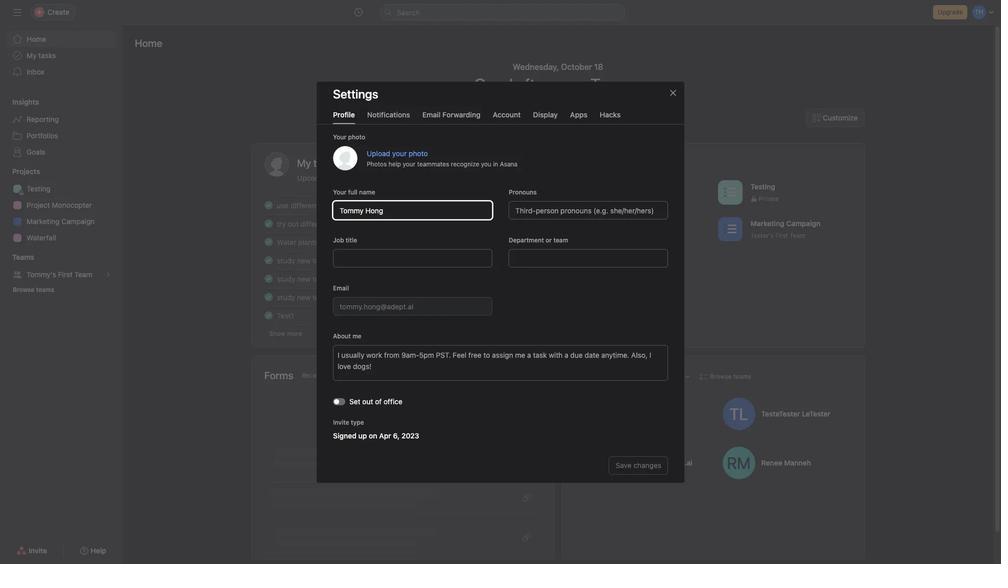 Task type: describe. For each thing, give the bounding box(es) containing it.
show more button
[[264, 327, 307, 341]]

my tasks
[[27, 51, 56, 60]]

1 horizontal spatial home
[[135, 37, 162, 49]]

1 horizontal spatial use
[[441, 397, 454, 406]]

save changes
[[616, 461, 662, 470]]

completed
[[552, 111, 583, 119]]

study for 2nd completed checkbox from the top
[[277, 256, 295, 265]]

forms
[[264, 370, 293, 382]]

save
[[616, 461, 632, 470]]

upload new photo image
[[333, 146, 358, 170]]

1 vertical spatial different
[[300, 219, 328, 228]]

teammates
[[417, 160, 449, 168]]

email for email forwarding
[[423, 110, 441, 119]]

0 vertical spatial different
[[290, 201, 318, 210]]

1 horizontal spatial tommy's
[[612, 269, 638, 276]]

display
[[533, 110, 558, 119]]

1 horizontal spatial team
[[654, 269, 669, 276]]

teams inside "element"
[[36, 286, 54, 294]]

projects
[[12, 167, 40, 176]]

water
[[277, 238, 296, 247]]

new for 3rd completed checkbox
[[297, 293, 311, 302]]

6,
[[393, 432, 400, 440]]

recognize
[[451, 160, 479, 168]]

forms
[[457, 397, 478, 406]]

pronouns
[[509, 188, 537, 196]]

in
[[493, 160, 498, 168]]

profile button
[[333, 110, 355, 124]]

1 vertical spatial asana
[[372, 397, 395, 406]]

hacks
[[600, 110, 621, 119]]

email for email
[[333, 284, 349, 292]]

free
[[373, 419, 387, 427]]

insights element
[[0, 93, 123, 163]]

or
[[546, 236, 552, 244]]

marketing for marketing campaign
[[27, 217, 60, 226]]

out for try
[[288, 219, 298, 228]]

materials
[[320, 201, 351, 210]]

people
[[575, 369, 607, 381]]

list image
[[724, 223, 736, 235]]

hide sidebar image
[[13, 8, 21, 16]]

upload your photo button
[[367, 149, 428, 157]]

apr
[[379, 432, 391, 440]]

browse teams button inside teams "element"
[[8, 283, 59, 297]]

completed image for 3rd completed checkbox
[[262, 291, 275, 304]]

title
[[346, 236, 357, 244]]

email forwarding button
[[423, 110, 481, 124]]

close image
[[669, 89, 678, 97]]

upgrade button
[[934, 5, 968, 19]]

tommy's first team inside teams "element"
[[27, 270, 92, 279]]

set
[[350, 397, 361, 406]]

upgrade for upgrade to asana premium to use forms
[[328, 397, 360, 406]]

notifications
[[367, 110, 410, 119]]

home link
[[6, 31, 117, 48]]

me
[[353, 332, 362, 340]]

out for set
[[362, 397, 373, 406]]

set out of office
[[350, 397, 403, 406]]

try
[[350, 419, 360, 427]]

marketing campaign
[[27, 217, 95, 226]]

try out different propellers
[[277, 219, 363, 228]]

(balsa
[[381, 201, 401, 210]]

study new tooling for 3rd completed checkbox
[[277, 293, 335, 302]]

job
[[333, 236, 344, 244]]

marketing campaign tester's first team
[[751, 219, 821, 239]]

1 vertical spatial browse teams button
[[695, 370, 756, 384]]

list image inside tommy's first team link
[[585, 260, 598, 272]]

water plants
[[277, 238, 318, 247]]

2 horizontal spatial testing
[[751, 182, 775, 191]]

2 new from the top
[[297, 275, 311, 283]]

browse inside teams "element"
[[13, 286, 35, 294]]

0 vertical spatial photo
[[348, 133, 365, 141]]

my tasks link
[[6, 48, 117, 64]]

of
[[375, 397, 382, 406]]

tommy
[[591, 75, 642, 94]]

0 vertical spatial use
[[277, 201, 288, 210]]

4
[[538, 202, 542, 209]]

1 to from the left
[[362, 397, 370, 406]]

insights button
[[0, 97, 39, 107]]

goals
[[27, 148, 45, 156]]

name
[[359, 188, 375, 196]]

upcoming
[[297, 174, 332, 182]]

2 study from the top
[[277, 275, 295, 283]]

profile
[[333, 110, 355, 119]]

1 horizontal spatial browse teams
[[710, 373, 752, 380]]

0 vertical spatial your
[[392, 149, 407, 157]]

account button
[[493, 110, 521, 124]]

4 completed checkbox from the top
[[262, 310, 275, 322]]

upcoming button
[[297, 174, 332, 188]]

1 vertical spatial your
[[403, 160, 416, 168]]

0 vertical spatial list image
[[724, 186, 736, 199]]

your for settings
[[333, 133, 347, 141]]

wing
[[364, 201, 379, 210]]

completed image for study
[[262, 254, 275, 267]]

asana inside 'upload your photo photos help your teammates recognize you in asana'
[[500, 160, 518, 168]]

photo inside 'upload your photo photos help your teammates recognize you in asana'
[[409, 149, 428, 157]]

for inside button
[[362, 419, 372, 427]]

department
[[509, 236, 544, 244]]

premium
[[397, 397, 429, 406]]

teams button
[[0, 252, 34, 263]]

upload
[[367, 149, 390, 157]]

3 completed image from the top
[[262, 273, 275, 285]]

1 vertical spatial tasks
[[535, 111, 551, 119]]

new for 2nd completed checkbox from the top
[[297, 256, 311, 265]]

type
[[351, 419, 364, 426]]

customize
[[823, 113, 858, 122]]

may 1
[[525, 220, 542, 228]]

more
[[287, 330, 302, 338]]

propellers
[[330, 219, 363, 228]]

signed
[[333, 432, 357, 440]]

show
[[269, 330, 285, 338]]

your full name
[[333, 188, 375, 196]]

job title
[[333, 236, 357, 244]]

team
[[554, 236, 569, 244]]

try for free
[[350, 419, 387, 427]]

office
[[384, 397, 403, 406]]

campaign for marketing campaign
[[61, 217, 95, 226]]

october
[[561, 62, 592, 72]]

18
[[594, 62, 604, 72]]

invite button
[[10, 542, 54, 561]]

display button
[[533, 110, 558, 124]]

2 0 from the left
[[620, 109, 626, 121]]

1 horizontal spatial first
[[639, 269, 652, 276]]

email forwarding
[[423, 110, 481, 119]]

1 completed checkbox from the top
[[262, 199, 275, 212]]

first inside teams "element"
[[58, 270, 73, 279]]

upgrade for upgrade
[[938, 8, 963, 16]]

set out of office switch
[[333, 398, 345, 405]]

upload your photo photos help your teammates recognize you in asana
[[367, 149, 518, 168]]



Task type: locate. For each thing, give the bounding box(es) containing it.
1 horizontal spatial testing link
[[493, 311, 522, 321]]

0 horizontal spatial first
[[58, 270, 73, 279]]

global element
[[0, 25, 123, 86]]

projects button
[[0, 167, 40, 177]]

for right try
[[362, 419, 372, 427]]

use up try
[[277, 201, 288, 210]]

use
[[277, 201, 288, 210], [441, 397, 454, 406]]

0 vertical spatial completed checkbox
[[262, 218, 275, 230]]

may 4 button
[[524, 202, 542, 209]]

1 study from the top
[[277, 256, 295, 265]]

0 vertical spatial asana
[[500, 160, 518, 168]]

1 vertical spatial testing link
[[493, 311, 522, 321]]

for down your full name at top
[[352, 201, 362, 210]]

photo
[[348, 133, 365, 141], [409, 149, 428, 157]]

teams element
[[0, 248, 123, 299]]

1 your from the top
[[333, 133, 347, 141]]

tommy's first team
[[612, 269, 669, 276], [27, 270, 92, 279]]

Third-person pronouns (e.g. she/her/hers) text field
[[509, 201, 668, 219]]

1 vertical spatial completed checkbox
[[262, 236, 275, 248]]

invite inside invite type signed up on apr 6, 2023
[[333, 419, 349, 426]]

your photo
[[333, 133, 365, 141]]

completed image
[[262, 236, 275, 248], [262, 254, 275, 267]]

may for may 4
[[524, 202, 536, 209]]

projects element
[[0, 163, 123, 248]]

0 horizontal spatial 0
[[527, 109, 533, 121]]

None text field
[[333, 297, 493, 316]]

asana right in at the left top
[[500, 160, 518, 168]]

1 horizontal spatial browse
[[710, 373, 732, 380]]

photos
[[367, 160, 387, 168]]

your right the help
[[403, 160, 416, 168]]

0 vertical spatial browse
[[13, 286, 35, 294]]

new
[[297, 256, 311, 265], [297, 275, 311, 283], [297, 293, 311, 302]]

add profile photo image
[[264, 152, 289, 177]]

up
[[359, 432, 367, 440]]

Completed checkbox
[[262, 218, 275, 230], [262, 236, 275, 248], [262, 273, 275, 285]]

completed image for 1st completed checkbox from the top
[[262, 199, 275, 212]]

teams
[[36, 286, 54, 294], [734, 373, 752, 380]]

1 vertical spatial teams
[[734, 373, 752, 380]]

tommy's
[[612, 269, 638, 276], [27, 270, 56, 279]]

wood?)
[[403, 201, 427, 210]]

tasks left 'completed'
[[535, 111, 551, 119]]

0 horizontal spatial for
[[352, 201, 362, 210]]

notifications button
[[367, 110, 410, 124]]

0 vertical spatial browse teams button
[[8, 283, 59, 297]]

0 horizontal spatial invite
[[29, 547, 47, 555]]

1 horizontal spatial testing
[[497, 312, 518, 319]]

1 completed image from the top
[[262, 236, 275, 248]]

browse teams
[[13, 286, 54, 294], [710, 373, 752, 380]]

home
[[27, 35, 46, 43], [135, 37, 162, 49]]

1 horizontal spatial list image
[[724, 186, 736, 199]]

1 horizontal spatial upgrade
[[938, 8, 963, 16]]

your
[[333, 133, 347, 141], [333, 188, 347, 196]]

changes
[[634, 461, 662, 470]]

1 study new tooling from the top
[[277, 256, 335, 265]]

tommy's first team link inside teams "element"
[[6, 267, 117, 283]]

use different materials for wing (balsa wood?)
[[277, 201, 427, 210]]

to right 'premium'
[[432, 397, 439, 406]]

2 vertical spatial new
[[297, 293, 311, 302]]

0 horizontal spatial photo
[[348, 133, 365, 141]]

3 tooling from the top
[[313, 293, 335, 302]]

monocopter
[[52, 201, 92, 210], [510, 201, 545, 209], [638, 219, 679, 228], [511, 220, 546, 227]]

1 horizontal spatial to
[[432, 397, 439, 406]]

team inside "element"
[[74, 270, 92, 279]]

0 vertical spatial browse teams
[[13, 286, 54, 294]]

campaign
[[61, 217, 95, 226], [786, 219, 821, 228]]

4 completed image from the top
[[262, 291, 275, 304]]

completed image
[[262, 199, 275, 212], [262, 218, 275, 230], [262, 273, 275, 285], [262, 291, 275, 304], [262, 310, 275, 322]]

project
[[27, 201, 50, 210], [488, 201, 509, 209], [612, 219, 636, 228], [489, 220, 510, 227]]

apps button
[[570, 110, 588, 124]]

project monocopter inside 'projects' element
[[27, 201, 92, 210]]

0 horizontal spatial testing
[[27, 184, 51, 193]]

2 your from the top
[[333, 188, 347, 196]]

0 vertical spatial may
[[524, 202, 536, 209]]

0 vertical spatial study
[[277, 256, 295, 265]]

may 4
[[524, 202, 542, 209]]

insights
[[12, 98, 39, 106]]

0 horizontal spatial tommy's first team
[[27, 270, 92, 279]]

2 tooling from the top
[[313, 275, 335, 283]]

try
[[277, 219, 286, 228]]

inbox
[[27, 67, 44, 76]]

1 horizontal spatial invite
[[333, 419, 349, 426]]

2 horizontal spatial team
[[790, 232, 805, 239]]

out left of on the bottom
[[362, 397, 373, 406]]

0 horizontal spatial email
[[333, 284, 349, 292]]

invite type signed up on apr 6, 2023
[[333, 419, 419, 440]]

None text field
[[333, 201, 493, 219], [333, 249, 493, 268], [509, 249, 668, 268], [333, 201, 493, 219], [333, 249, 493, 268], [509, 249, 668, 268]]

different up try out different propellers
[[290, 201, 318, 210]]

marketing inside the marketing campaign tester's first team
[[751, 219, 785, 228]]

to right set
[[362, 397, 370, 406]]

completed image for water
[[262, 236, 275, 248]]

0 vertical spatial for
[[352, 201, 362, 210]]

1 horizontal spatial teams
[[734, 373, 752, 380]]

tooling for 2nd completed checkbox from the top
[[313, 256, 335, 265]]

0 horizontal spatial home
[[27, 35, 46, 43]]

0 horizontal spatial browse teams button
[[8, 283, 59, 297]]

0 vertical spatial teams
[[36, 286, 54, 294]]

monocopter inside 'projects' element
[[52, 201, 92, 210]]

3 completed checkbox from the top
[[262, 291, 275, 304]]

my tasks link
[[297, 156, 541, 171]]

tasks inside global element
[[38, 51, 56, 60]]

0 right account
[[527, 109, 533, 121]]

marketing
[[27, 217, 60, 226], [751, 219, 785, 228]]

use left forms
[[441, 397, 454, 406]]

0 vertical spatial testing link
[[6, 181, 117, 197]]

0 horizontal spatial browse teams
[[13, 286, 54, 294]]

email left 'forwarding'
[[423, 110, 441, 119]]

testing link
[[6, 181, 117, 197], [493, 311, 522, 321]]

0 horizontal spatial tommy's
[[27, 270, 56, 279]]

1 0 from the left
[[527, 109, 533, 121]]

tommy's inside teams "element"
[[27, 270, 56, 279]]

portfolios link
[[6, 128, 117, 144]]

0 horizontal spatial browse
[[13, 286, 35, 294]]

home inside home link
[[27, 35, 46, 43]]

0 horizontal spatial campaign
[[61, 217, 95, 226]]

customize button
[[806, 109, 865, 127]]

0 horizontal spatial testing link
[[6, 181, 117, 197]]

project monocopter link
[[6, 197, 117, 214], [484, 200, 545, 211], [575, 214, 714, 246], [485, 219, 546, 229]]

1 completed checkbox from the top
[[262, 218, 275, 230]]

1 horizontal spatial marketing
[[751, 219, 785, 228]]

1 vertical spatial out
[[362, 397, 373, 406]]

marketing campaign link
[[6, 214, 117, 230]]

0
[[527, 109, 533, 121], [620, 109, 626, 121]]

study new tooling for 2nd completed checkbox from the top
[[277, 256, 335, 265]]

project monocopter
[[27, 201, 92, 210], [488, 201, 545, 209], [612, 219, 679, 228], [489, 220, 546, 227]]

out right try
[[288, 219, 298, 228]]

1 vertical spatial upgrade
[[328, 397, 360, 406]]

team
[[790, 232, 805, 239], [654, 269, 669, 276], [74, 270, 92, 279]]

0 vertical spatial completed image
[[262, 236, 275, 248]]

may for may 1
[[525, 220, 537, 228]]

testing down projects
[[27, 184, 51, 193]]

marketing up tester's
[[751, 219, 785, 228]]

browse teams button
[[8, 283, 59, 297], [695, 370, 756, 384]]

plants
[[298, 238, 318, 247]]

list image
[[724, 186, 736, 199], [585, 260, 598, 272]]

study for 3rd completed checkbox
[[277, 293, 295, 302]]

0 vertical spatial invite
[[333, 419, 349, 426]]

testing
[[751, 182, 775, 191], [27, 184, 51, 193], [497, 312, 518, 319]]

save changes button
[[609, 457, 668, 475]]

marketing for marketing campaign tester's first team
[[751, 219, 785, 228]]

testing inside 'projects' element
[[27, 184, 51, 193]]

0 horizontal spatial out
[[288, 219, 298, 228]]

waterfall
[[27, 234, 56, 242]]

1 horizontal spatial tommy's first team link
[[575, 250, 714, 283]]

may left 4 at right
[[524, 202, 536, 209]]

1 vertical spatial for
[[362, 419, 372, 427]]

first inside the marketing campaign tester's first team
[[775, 232, 788, 239]]

1 vertical spatial study
[[277, 275, 295, 283]]

may left 1 in the top of the page
[[525, 220, 537, 228]]

tasks completed
[[535, 111, 583, 119]]

completed checkbox for try
[[262, 218, 275, 230]]

inbox link
[[6, 64, 117, 80]]

upgrade inside upgrade button
[[938, 8, 963, 16]]

2 to from the left
[[432, 397, 439, 406]]

campaign for marketing campaign tester's first team
[[786, 219, 821, 228]]

2 vertical spatial study
[[277, 293, 295, 302]]

tooling for 3rd completed checkbox
[[313, 293, 335, 302]]

testing link up the marketing campaign
[[6, 181, 117, 197]]

invite for invite type signed up on apr 6, 2023
[[333, 419, 349, 426]]

1 horizontal spatial photo
[[409, 149, 428, 157]]

email
[[423, 110, 441, 119], [333, 284, 349, 292]]

completed checkbox for water
[[262, 236, 275, 248]]

1 horizontal spatial browse teams button
[[695, 370, 756, 384]]

browse teams inside teams "element"
[[13, 286, 54, 294]]

0 horizontal spatial team
[[74, 270, 92, 279]]

0 vertical spatial upgrade
[[938, 8, 963, 16]]

tooling
[[313, 256, 335, 265], [313, 275, 335, 283], [313, 293, 335, 302]]

your left full
[[333, 188, 347, 196]]

2 completed image from the top
[[262, 254, 275, 267]]

about
[[333, 332, 351, 340]]

photo up the teammates
[[409, 149, 428, 157]]

1 horizontal spatial campaign
[[786, 219, 821, 228]]

1 vertical spatial email
[[333, 284, 349, 292]]

different
[[290, 201, 318, 210], [300, 219, 328, 228]]

2 study new tooling from the top
[[277, 275, 335, 283]]

2 completed image from the top
[[262, 218, 275, 230]]

wednesday,
[[513, 62, 559, 72]]

asana up free
[[372, 397, 395, 406]]

account
[[493, 110, 521, 119]]

2023
[[402, 432, 419, 440]]

1 new from the top
[[297, 256, 311, 265]]

2 vertical spatial tooling
[[313, 293, 335, 302]]

you
[[481, 160, 492, 168]]

show more
[[269, 330, 302, 338]]

0 horizontal spatial tasks
[[38, 51, 56, 60]]

for
[[352, 201, 362, 210], [362, 419, 372, 427]]

0 down tommy
[[620, 109, 626, 121]]

1 vertical spatial completed image
[[262, 254, 275, 267]]

0 horizontal spatial marketing
[[27, 217, 60, 226]]

1 horizontal spatial tasks
[[535, 111, 551, 119]]

your for your photo
[[333, 188, 347, 196]]

2 horizontal spatial first
[[775, 232, 788, 239]]

1 vertical spatial use
[[441, 397, 454, 406]]

1
[[539, 220, 542, 228]]

1 horizontal spatial 0
[[620, 109, 626, 121]]

1 tooling from the top
[[313, 256, 335, 265]]

3 study from the top
[[277, 293, 295, 302]]

my
[[27, 51, 37, 60]]

1 vertical spatial invite
[[29, 547, 47, 555]]

0 horizontal spatial upgrade
[[328, 397, 360, 406]]

2 completed checkbox from the top
[[262, 254, 275, 267]]

0 vertical spatial out
[[288, 219, 298, 228]]

2 completed checkbox from the top
[[262, 236, 275, 248]]

1 vertical spatial list image
[[585, 260, 598, 272]]

forwarding
[[443, 110, 481, 119]]

0 horizontal spatial use
[[277, 201, 288, 210]]

invite for invite
[[29, 547, 47, 555]]

portfolios
[[27, 131, 58, 140]]

I usually work from 9am-5pm PST. Feel free to assign me a task with a due date anytime. Also, I love dogs! text field
[[333, 345, 668, 381]]

0 vertical spatial study new tooling
[[277, 256, 335, 265]]

1 horizontal spatial asana
[[500, 160, 518, 168]]

Completed checkbox
[[262, 199, 275, 212], [262, 254, 275, 267], [262, 291, 275, 304], [262, 310, 275, 322]]

1 vertical spatial study new tooling
[[277, 275, 335, 283]]

1 completed image from the top
[[262, 199, 275, 212]]

hacks button
[[600, 110, 621, 124]]

invite
[[333, 419, 349, 426], [29, 547, 47, 555]]

upgrade to asana premium to use forms
[[328, 397, 478, 406]]

wednesday, october 18 good afternoon, tommy
[[474, 62, 642, 94]]

1 vertical spatial new
[[297, 275, 311, 283]]

your down profile button
[[333, 133, 347, 141]]

my tasks
[[297, 157, 338, 169]]

1 vertical spatial browse
[[710, 373, 732, 380]]

about me
[[333, 332, 362, 340]]

0 vertical spatial tasks
[[38, 51, 56, 60]]

testing up private
[[751, 182, 775, 191]]

1 horizontal spatial tommy's first team
[[612, 269, 669, 276]]

photo down profile button
[[348, 133, 365, 141]]

settings
[[333, 87, 378, 101]]

help
[[389, 160, 401, 168]]

3 study new tooling from the top
[[277, 293, 335, 302]]

tasks right my
[[38, 51, 56, 60]]

5 completed image from the top
[[262, 310, 275, 322]]

1 vertical spatial may
[[525, 220, 537, 228]]

3 completed checkbox from the top
[[262, 273, 275, 285]]

0 vertical spatial email
[[423, 110, 441, 119]]

marketing inside 'projects' element
[[27, 217, 60, 226]]

test1
[[277, 311, 294, 320]]

apps
[[570, 110, 588, 119]]

tester's
[[751, 232, 774, 239]]

your up the help
[[392, 149, 407, 157]]

email up about
[[333, 284, 349, 292]]

goals link
[[6, 144, 117, 160]]

good
[[474, 75, 513, 94]]

0 vertical spatial your
[[333, 133, 347, 141]]

testing up i usually work from 9am-5pm pst. feel free to assign me a task with a due date anytime. also, i love dogs! 'text box'
[[497, 312, 518, 319]]

completed checkbox for study
[[262, 273, 275, 285]]

0 horizontal spatial tommy's first team link
[[6, 267, 117, 283]]

1 horizontal spatial out
[[362, 397, 373, 406]]

3 new from the top
[[297, 293, 311, 302]]

completed image for 1st completed checkbox from the bottom of the page
[[262, 310, 275, 322]]

0 horizontal spatial asana
[[372, 397, 395, 406]]

invite inside button
[[29, 547, 47, 555]]

1 horizontal spatial for
[[362, 419, 372, 427]]

different up plants
[[300, 219, 328, 228]]

0 horizontal spatial to
[[362, 397, 370, 406]]

campaign inside 'projects' element
[[61, 217, 95, 226]]

1 vertical spatial your
[[333, 188, 347, 196]]

team inside the marketing campaign tester's first team
[[790, 232, 805, 239]]

2 vertical spatial completed checkbox
[[262, 273, 275, 285]]

campaign inside the marketing campaign tester's first team
[[786, 219, 821, 228]]

email inside button
[[423, 110, 441, 119]]

testing link up i usually work from 9am-5pm pst. feel free to assign me a task with a due date anytime. also, i love dogs! 'text box'
[[493, 311, 522, 321]]

marketing up the waterfall
[[27, 217, 60, 226]]

waterfall link
[[6, 230, 117, 246]]



Task type: vqa. For each thing, say whether or not it's contained in the screenshot.
Starred ELEMENT
no



